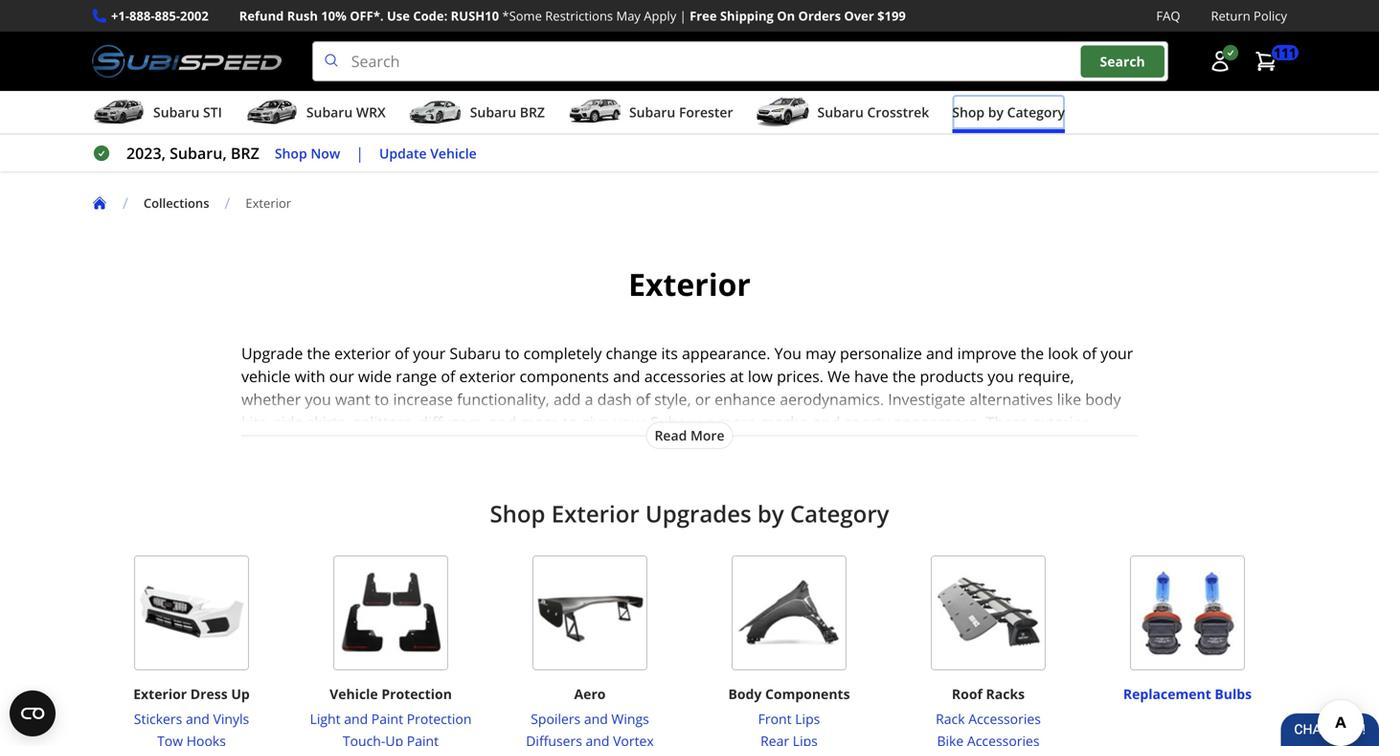 Task type: vqa. For each thing, say whether or not it's contained in the screenshot.
Subaru WRX
yes



Task type: describe. For each thing, give the bounding box(es) containing it.
0 vertical spatial we
[[828, 366, 851, 387]]

of up cutting-
[[497, 458, 511, 479]]

addition
[[823, 435, 882, 456]]

accessories
[[969, 710, 1042, 728]]

items
[[972, 504, 1011, 525]]

roof racks image image
[[931, 556, 1046, 671]]

111 button
[[1246, 42, 1299, 81]]

led
[[757, 458, 785, 479]]

in
[[806, 435, 819, 456]]

and up high-
[[241, 573, 269, 594]]

known
[[704, 527, 752, 548]]

a down or
[[706, 412, 715, 433]]

subaru forester
[[630, 103, 734, 121]]

companies
[[241, 527, 319, 548]]

1 horizontal spatial give
[[582, 412, 610, 433]]

to up functionality, in the left bottom of the page
[[505, 343, 520, 364]]

components
[[766, 685, 851, 704]]

a right the add
[[585, 389, 594, 410]]

prices.
[[777, 366, 824, 387]]

over
[[845, 7, 875, 24]]

1 vertical spatial that
[[600, 596, 629, 617]]

1 vertical spatial subaru.
[[753, 596, 808, 617]]

now
[[311, 144, 340, 162]]

crosstrek,
[[522, 504, 594, 525]]

your down provide at the bottom
[[366, 481, 399, 502]]

exterior down imagination
[[330, 596, 386, 617]]

2 vertical spatial give
[[1068, 573, 1097, 594]]

add
[[554, 389, 581, 410]]

appearance. down discover
[[765, 573, 854, 594]]

shop for shop now
[[275, 144, 307, 162]]

side
[[274, 412, 303, 433]]

subaru,
[[170, 143, 227, 164]]

low
[[748, 366, 773, 387]]

rush
[[287, 7, 318, 24]]

a right design on the bottom left
[[552, 573, 560, 594]]

and down accurate. on the right bottom of the page
[[870, 527, 898, 548]]

subaru down style, in the bottom of the page
[[651, 412, 702, 433]]

dress
[[190, 685, 228, 704]]

have
[[855, 366, 889, 387]]

shop now
[[275, 144, 340, 162]]

forester
[[679, 103, 734, 121]]

to right wild
[[482, 573, 497, 594]]

rack accessories link
[[934, 709, 1044, 731]]

these
[[987, 412, 1029, 433]]

fit
[[1018, 481, 1032, 502]]

search input field
[[312, 41, 1169, 82]]

roof racks
[[952, 685, 1025, 704]]

making
[[598, 504, 651, 525]]

and right light
[[344, 710, 368, 728]]

exterior up the "wide"
[[335, 343, 391, 364]]

lips
[[796, 710, 821, 728]]

our
[[656, 481, 684, 502]]

exterior dress up image image
[[134, 556, 249, 671]]

illumination
[[515, 458, 600, 479]]

to up headlights,
[[886, 435, 901, 456]]

and up the their
[[789, 504, 816, 525]]

888-
[[129, 7, 155, 24]]

to up splitters,
[[375, 389, 389, 410]]

a subaru sti thumbnail image image
[[92, 98, 146, 127]]

completely
[[524, 343, 602, 364]]

0 horizontal spatial selection
[[429, 458, 493, 479]]

exterior down shop now link
[[246, 195, 291, 212]]

shop for shop by category
[[953, 103, 985, 121]]

roof
[[952, 685, 983, 704]]

seibon,
[[485, 527, 538, 548]]

1 vertical spatial are
[[644, 527, 667, 548]]

made
[[888, 481, 929, 502]]

appearance. down investigate
[[894, 412, 983, 433]]

faq
[[1157, 7, 1181, 24]]

rack
[[936, 710, 966, 728]]

1 horizontal spatial with
[[536, 550, 567, 571]]

subaru up functionality, in the left bottom of the page
[[450, 343, 501, 364]]

vehicle protection
[[330, 685, 452, 704]]

upgrades
[[646, 498, 752, 530]]

make
[[1012, 527, 1051, 548]]

orders
[[799, 7, 841, 24]]

get
[[916, 504, 939, 525]]

+1-888-885-2002
[[111, 7, 209, 24]]

vehicle
[[241, 366, 291, 387]]

1 vertical spatial accessories
[[515, 596, 596, 617]]

0 vertical spatial can
[[350, 435, 375, 456]]

spoilers and wings
[[531, 710, 650, 728]]

2 vertical spatial you
[[1101, 573, 1127, 594]]

and down design on the bottom left
[[483, 596, 511, 617]]

1 / from the left
[[123, 193, 128, 213]]

1 enhancing from the left
[[542, 435, 616, 456]]

like left apr
[[323, 527, 348, 548]]

additionally,
[[241, 458, 330, 479]]

0 horizontal spatial give
[[334, 481, 362, 502]]

and up made
[[918, 458, 945, 479]]

discover
[[770, 550, 831, 571]]

the up wild
[[461, 550, 484, 571]]

brz inside 'dropdown button'
[[520, 103, 545, 121]]

shop for shop exterior upgrades by category
[[490, 498, 546, 530]]

up
[[231, 685, 250, 704]]

your down 'catching'
[[716, 596, 749, 617]]

restrictions
[[546, 7, 613, 24]]

visibility
[[241, 481, 298, 502]]

and down crosstrek,
[[542, 527, 569, 548]]

subaru sti button
[[92, 95, 222, 133]]

1 vertical spatial components
[[390, 596, 479, 617]]

your down the well-
[[674, 550, 707, 571]]

+1-
[[111, 7, 129, 24]]

exterior up on
[[950, 550, 1007, 571]]

front lips link
[[757, 709, 822, 731]]

body components image image
[[732, 556, 847, 671]]

bulbs
[[1216, 685, 1253, 704]]

0 vertical spatial components
[[520, 366, 609, 387]]

faq link
[[1157, 6, 1181, 26]]

boost
[[379, 435, 420, 456]]

olm
[[573, 527, 607, 548]]

$199
[[878, 7, 906, 24]]

simple
[[738, 504, 785, 525]]

to right subispeed
[[1049, 573, 1064, 594]]

appearance. up making
[[564, 481, 652, 502]]

subispeed logo image
[[92, 41, 282, 82]]

rack accessories
[[936, 710, 1042, 728]]

its
[[662, 343, 678, 364]]

or
[[695, 389, 711, 410]]

appearance. up at
[[682, 343, 771, 364]]

1 horizontal spatial selection
[[864, 550, 928, 571]]

and down exterior dress up at left bottom
[[186, 710, 210, 728]]

0 vertical spatial enhancements
[[751, 481, 857, 502]]

functionality,
[[457, 389, 550, 410]]

of up range
[[395, 343, 409, 364]]

the down olm
[[571, 550, 594, 571]]

outside
[[598, 550, 652, 571]]

a down boost
[[417, 458, 425, 479]]

subaru inside 'dropdown button'
[[470, 103, 517, 121]]

a right make
[[1055, 527, 1063, 548]]

subaru up sti,
[[403, 481, 454, 502]]

0 vertical spatial accessories
[[645, 366, 726, 387]]

rely
[[918, 573, 944, 594]]

a subaru forester thumbnail image image
[[568, 98, 622, 127]]

and up modifications,
[[673, 435, 700, 456]]

subaru crosstrek button
[[757, 95, 930, 133]]

external
[[688, 481, 747, 502]]

vinyls
[[213, 710, 249, 728]]

run
[[420, 573, 445, 594]]

the up require,
[[1021, 343, 1045, 364]]

light
[[310, 710, 341, 728]]

subaru up respected
[[1036, 481, 1088, 502]]

your up 'airflow'
[[614, 412, 647, 433]]

1 vertical spatial we
[[890, 504, 912, 525]]

want
[[335, 389, 371, 410]]

body
[[1086, 389, 1122, 410]]

and down functionality, in the left bottom of the page
[[489, 412, 517, 433]]

like up external
[[709, 458, 733, 479]]

investigate
[[889, 389, 966, 410]]

your right let
[[295, 573, 327, 594]]

and up seibon,
[[491, 504, 518, 525]]

your up range
[[413, 343, 446, 364]]

skirts,
[[307, 412, 350, 433]]

to up get
[[933, 481, 948, 502]]

paint
[[372, 710, 404, 728]]

upgrade
[[241, 343, 303, 364]]

light and paint protection link
[[299, 709, 483, 731]]

1 vertical spatial you
[[858, 573, 885, 594]]

0 vertical spatial our
[[329, 366, 354, 387]]

the right upgrade
[[307, 343, 331, 364]]

0 horizontal spatial category
[[791, 498, 890, 530]]

by inside the 'upgrade the exterior of your subaru to completely change its appearance. you may personalize and improve the look of your vehicle with our wide range of exterior components and accessories at low prices. we have the products you require, whether you want to increase functionality, add a dash of style, or enhance aerodynamics. investigate alternatives like body kits, side skirts, splitters, diffusers, and more to give your subaru a more macho and sporty appearance. these exterior improvements can boost performance by enhancing airflow and lowering drag in addition to enhancing appearance. additionally, we provide a selection of illumination modifications, like as led bulbs, headlights, and taillights, to improve visibility and give your subaru a cutting-edge appearance. our external enhancements are made to perfectly fit subaru models like the wrx, sti, forester, and crosstrek, making installation simple and accurate. we get our items from respected companies like apr performance, seibon, and olm that are well-known for their quality and craftsmanship. make a statement and stand out from the crowd with the outside of your subaru. discover our selection of exterior enhancements and let your imagination run wild to design a distinctive and eye-catching appearance. you can rely on subispeed to give you high-quality exterior components and accessories that will elevate your subaru.'
[[520, 435, 538, 456]]

1 vertical spatial vehicle
[[330, 685, 378, 704]]

button image
[[1209, 50, 1232, 73]]

racks
[[987, 685, 1025, 704]]

1 more from the left
[[521, 412, 559, 433]]

respected
[[1054, 504, 1125, 525]]

and up will
[[640, 573, 668, 594]]

collections
[[144, 195, 209, 212]]

exterior up functionality, in the left bottom of the page
[[460, 366, 516, 387]]

by inside shop by category "dropdown button"
[[989, 103, 1004, 121]]

0 vertical spatial subaru.
[[711, 550, 766, 571]]



Task type: locate. For each thing, give the bounding box(es) containing it.
1 horizontal spatial shop
[[490, 498, 546, 530]]

give down respected
[[1068, 573, 1097, 594]]

vehicle protection image image
[[333, 556, 448, 671]]

design
[[501, 573, 548, 594]]

1 vertical spatial enhancements
[[1011, 550, 1117, 571]]

well-
[[671, 527, 704, 548]]

1 horizontal spatial quality
[[818, 527, 866, 548]]

replacement bulbs
[[1124, 685, 1253, 704]]

distinctive
[[564, 573, 636, 594]]

wings
[[612, 710, 650, 728]]

1 horizontal spatial from
[[1015, 504, 1050, 525]]

wild
[[449, 573, 478, 594]]

1 horizontal spatial /
[[225, 193, 230, 213]]

home image
[[92, 196, 107, 211]]

category inside "dropdown button"
[[1008, 103, 1066, 121]]

update vehicle button
[[380, 143, 477, 164]]

vehicle down the a subaru brz thumbnail image
[[430, 144, 477, 162]]

1 vertical spatial protection
[[407, 710, 472, 728]]

0 vertical spatial improve
[[958, 343, 1017, 364]]

apr
[[352, 527, 380, 548]]

your up 'body'
[[1101, 343, 1134, 364]]

0 vertical spatial that
[[611, 527, 640, 548]]

1 vertical spatial by
[[520, 435, 538, 456]]

0 vertical spatial you
[[988, 366, 1015, 387]]

+1-888-885-2002 link
[[111, 6, 209, 26]]

subaru
[[153, 103, 200, 121], [307, 103, 353, 121], [470, 103, 517, 121], [630, 103, 676, 121], [818, 103, 864, 121], [450, 343, 501, 364], [651, 412, 702, 433], [403, 481, 454, 502], [1036, 481, 1088, 502]]

can
[[350, 435, 375, 456], [889, 573, 914, 594]]

1 horizontal spatial are
[[861, 481, 884, 502]]

elevate
[[661, 596, 712, 617]]

with
[[295, 366, 325, 387], [536, 550, 567, 571]]

subaru inside dropdown button
[[307, 103, 353, 121]]

0 horizontal spatial enhancements
[[751, 481, 857, 502]]

2 more from the left
[[719, 412, 757, 433]]

quality down accurate. on the right bottom of the page
[[818, 527, 866, 548]]

our up craftsmanship.
[[943, 504, 968, 525]]

wide
[[358, 366, 392, 387]]

edge
[[525, 481, 560, 502]]

you left the rely
[[858, 573, 885, 594]]

2 enhancing from the left
[[905, 435, 979, 456]]

may
[[617, 7, 641, 24]]

with up design on the bottom left
[[536, 550, 567, 571]]

spoilers and wings link
[[498, 709, 682, 731]]

whether
[[241, 389, 301, 410]]

you
[[775, 343, 802, 364], [858, 573, 885, 594]]

subaru left forester
[[630, 103, 676, 121]]

1 horizontal spatial you
[[858, 573, 885, 594]]

0 horizontal spatial shop
[[275, 144, 307, 162]]

shop exterior upgrades by category
[[490, 498, 890, 530]]

shop right crosstrek
[[953, 103, 985, 121]]

give down dash
[[582, 412, 610, 433]]

models
[[241, 504, 294, 525]]

1 vertical spatial improve
[[1036, 458, 1095, 479]]

0 horizontal spatial you
[[775, 343, 802, 364]]

increase
[[393, 389, 453, 410]]

search
[[1101, 52, 1146, 70]]

brz left 'a subaru forester thumbnail image' on the left top
[[520, 103, 545, 121]]

10%
[[321, 7, 347, 24]]

stickers
[[134, 710, 182, 728]]

vehicle inside button
[[430, 144, 477, 162]]

exterior down require,
[[1033, 412, 1089, 433]]

for
[[756, 527, 777, 548]]

will
[[633, 596, 657, 617]]

more
[[691, 426, 725, 445]]

0 vertical spatial selection
[[429, 458, 493, 479]]

can up the we
[[350, 435, 375, 456]]

the left wrx,
[[326, 504, 350, 525]]

like down require,
[[1058, 389, 1082, 410]]

subaru sti
[[153, 103, 222, 121]]

0 vertical spatial category
[[1008, 103, 1066, 121]]

and up the products
[[927, 343, 954, 364]]

crowd
[[488, 550, 532, 571]]

1 vertical spatial selection
[[864, 550, 928, 571]]

enhancing up 'illumination'
[[542, 435, 616, 456]]

and down aero
[[584, 710, 608, 728]]

0 vertical spatial shop
[[953, 103, 985, 121]]

0 horizontal spatial improve
[[958, 343, 1017, 364]]

and down aerodynamics.
[[813, 412, 841, 433]]

of up the rely
[[932, 550, 946, 571]]

we up aerodynamics.
[[828, 366, 851, 387]]

crosstrek
[[868, 103, 930, 121]]

shop now link
[[275, 143, 340, 164]]

a subaru brz thumbnail image image
[[409, 98, 463, 127]]

update
[[380, 144, 427, 162]]

1 horizontal spatial vehicle
[[430, 144, 477, 162]]

enhancing
[[542, 435, 616, 456], [905, 435, 979, 456]]

your
[[413, 343, 446, 364], [1101, 343, 1134, 364], [614, 412, 647, 433], [366, 481, 399, 502], [674, 550, 707, 571], [295, 573, 327, 594], [716, 596, 749, 617]]

accessories down design on the bottom left
[[515, 596, 596, 617]]

1 vertical spatial give
[[334, 481, 362, 502]]

2 horizontal spatial our
[[943, 504, 968, 525]]

1 horizontal spatial you
[[988, 366, 1015, 387]]

and
[[927, 343, 954, 364], [613, 366, 641, 387], [489, 412, 517, 433], [813, 412, 841, 433], [673, 435, 700, 456], [918, 458, 945, 479], [302, 481, 330, 502], [491, 504, 518, 525], [789, 504, 816, 525], [542, 527, 569, 548], [870, 527, 898, 548], [319, 550, 346, 571], [241, 573, 269, 594], [640, 573, 668, 594], [483, 596, 511, 617], [186, 710, 210, 728], [344, 710, 368, 728], [584, 710, 608, 728]]

aero
[[575, 685, 606, 704]]

exterior dress up
[[133, 685, 250, 704]]

0 horizontal spatial are
[[644, 527, 667, 548]]

0 vertical spatial from
[[1015, 504, 1050, 525]]

performance,
[[384, 527, 481, 548]]

1 horizontal spatial by
[[758, 498, 785, 530]]

and left stand
[[319, 550, 346, 571]]

0 horizontal spatial from
[[422, 550, 457, 571]]

return policy
[[1212, 7, 1288, 24]]

1 horizontal spatial components
[[520, 366, 609, 387]]

1 vertical spatial you
[[305, 389, 331, 410]]

0 horizontal spatial enhancing
[[542, 435, 616, 456]]

diffusers,
[[419, 412, 485, 433]]

a subaru crosstrek thumbnail image image
[[757, 98, 810, 127]]

from up make
[[1015, 504, 1050, 525]]

selection up the rely
[[864, 550, 928, 571]]

replacement
[[1124, 685, 1212, 704]]

products
[[920, 366, 984, 387]]

subaru. down discover
[[753, 596, 808, 617]]

subispeed
[[971, 573, 1045, 594]]

high-
[[241, 596, 277, 617]]

1 vertical spatial with
[[536, 550, 567, 571]]

/ left exterior link
[[225, 193, 230, 213]]

the up investigate
[[893, 366, 916, 387]]

wrx,
[[354, 504, 390, 525]]

1 horizontal spatial improve
[[1036, 458, 1095, 479]]

0 horizontal spatial with
[[295, 366, 325, 387]]

vehicle up light
[[330, 685, 378, 704]]

spoilers
[[531, 710, 581, 728]]

0 vertical spatial you
[[775, 343, 802, 364]]

we down made
[[890, 504, 912, 525]]

replacement bulbs image image
[[1131, 556, 1246, 671]]

subaru brz button
[[409, 95, 545, 133]]

0 horizontal spatial you
[[305, 389, 331, 410]]

front
[[759, 710, 792, 728]]

/ right home image
[[123, 193, 128, 213]]

appearance. down these at the right of page
[[983, 435, 1072, 456]]

improve
[[958, 343, 1017, 364], [1036, 458, 1095, 479]]

1 horizontal spatial our
[[835, 550, 860, 571]]

forester,
[[423, 504, 487, 525]]

0 vertical spatial brz
[[520, 103, 545, 121]]

0 vertical spatial by
[[989, 103, 1004, 121]]

a up forester,
[[458, 481, 467, 502]]

1 horizontal spatial category
[[1008, 103, 1066, 121]]

improve up respected
[[1036, 458, 1095, 479]]

1 horizontal spatial accessories
[[645, 366, 726, 387]]

1 vertical spatial |
[[356, 143, 364, 164]]

open widget image
[[10, 691, 56, 737]]

subaru right a subaru crosstrek thumbnail image
[[818, 103, 864, 121]]

you up 'alternatives'
[[988, 366, 1015, 387]]

like up the companies
[[298, 504, 322, 525]]

with right vehicle
[[295, 366, 325, 387]]

modifications,
[[604, 458, 705, 479]]

brz
[[520, 103, 545, 121], [231, 143, 260, 164]]

2 horizontal spatial you
[[1101, 573, 1127, 594]]

of right look
[[1083, 343, 1097, 364]]

you up prices. in the right of the page
[[775, 343, 802, 364]]

| right now
[[356, 143, 364, 164]]

1 vertical spatial can
[[889, 573, 914, 594]]

and down the "additionally,"
[[302, 481, 330, 502]]

exterior up its
[[629, 264, 751, 305]]

*some
[[503, 7, 542, 24]]

exterior up outside
[[552, 498, 640, 530]]

cutting-
[[470, 481, 525, 502]]

can left the rely
[[889, 573, 914, 594]]

0 vertical spatial vehicle
[[430, 144, 477, 162]]

1 vertical spatial from
[[422, 550, 457, 571]]

0 horizontal spatial can
[[350, 435, 375, 456]]

of right outside
[[656, 550, 670, 571]]

protection inside light and paint protection link
[[407, 710, 472, 728]]

shop left now
[[275, 144, 307, 162]]

to up fit
[[1017, 458, 1032, 479]]

0 vertical spatial are
[[861, 481, 884, 502]]

2 / from the left
[[225, 193, 230, 213]]

0 horizontal spatial components
[[390, 596, 479, 617]]

as
[[737, 458, 753, 479]]

are down headlights,
[[861, 481, 884, 502]]

0 vertical spatial quality
[[818, 527, 866, 548]]

0 horizontal spatial more
[[521, 412, 559, 433]]

body
[[729, 685, 762, 704]]

free
[[690, 7, 717, 24]]

and down change
[[613, 366, 641, 387]]

protection right paint
[[407, 710, 472, 728]]

shop inside "dropdown button"
[[953, 103, 985, 121]]

front lips
[[759, 710, 821, 728]]

perfectly
[[952, 481, 1014, 502]]

refund rush 10% off*. use code: rush10 *some restrictions may apply | free shipping on orders over $199
[[239, 7, 906, 24]]

0 horizontal spatial vehicle
[[330, 685, 378, 704]]

subaru up now
[[307, 103, 353, 121]]

imagination
[[331, 573, 416, 594]]

0 vertical spatial give
[[582, 412, 610, 433]]

macho
[[761, 412, 810, 433]]

subaru. up 'catching'
[[711, 550, 766, 571]]

our down accurate. on the right bottom of the page
[[835, 550, 860, 571]]

1 horizontal spatial |
[[680, 7, 687, 24]]

0 horizontal spatial /
[[123, 193, 128, 213]]

1 horizontal spatial enhancing
[[905, 435, 979, 456]]

category
[[1008, 103, 1066, 121], [791, 498, 890, 530]]

at
[[730, 366, 744, 387]]

0 horizontal spatial quality
[[277, 596, 326, 617]]

exterior up stickers
[[133, 685, 187, 704]]

components down run
[[390, 596, 479, 617]]

0 horizontal spatial accessories
[[515, 596, 596, 617]]

2 vertical spatial shop
[[490, 498, 546, 530]]

selection down performance
[[429, 458, 493, 479]]

0 vertical spatial |
[[680, 7, 687, 24]]

subaru crosstrek
[[818, 103, 930, 121]]

components down completely on the top
[[520, 366, 609, 387]]

2002
[[180, 7, 209, 24]]

we
[[828, 366, 851, 387], [890, 504, 912, 525]]

2 horizontal spatial give
[[1068, 573, 1097, 594]]

enhancements down bulbs, at the bottom
[[751, 481, 857, 502]]

replacement bulbs link
[[1124, 677, 1253, 704]]

| left the free
[[680, 7, 687, 24]]

enhancements down make
[[1011, 550, 1117, 571]]

policy
[[1254, 7, 1288, 24]]

require,
[[1019, 366, 1075, 387]]

you down respected
[[1101, 573, 1127, 594]]

|
[[680, 7, 687, 24], [356, 143, 364, 164]]

0 horizontal spatial we
[[828, 366, 851, 387]]

exterior
[[246, 195, 291, 212], [629, 264, 751, 305], [552, 498, 640, 530], [133, 685, 187, 704]]

shop
[[953, 103, 985, 121], [275, 144, 307, 162], [490, 498, 546, 530]]

1 vertical spatial category
[[791, 498, 890, 530]]

0 horizontal spatial by
[[520, 435, 538, 456]]

improve up the products
[[958, 343, 1017, 364]]

subaru left sti
[[153, 103, 200, 121]]

of right dash
[[636, 389, 651, 410]]

sti,
[[394, 504, 419, 525]]

2 vertical spatial by
[[758, 498, 785, 530]]

exterior
[[335, 343, 391, 364], [460, 366, 516, 387], [1033, 412, 1089, 433], [950, 550, 1007, 571], [330, 596, 386, 617]]

1 horizontal spatial more
[[719, 412, 757, 433]]

we
[[334, 458, 354, 479]]

0 vertical spatial protection
[[382, 685, 452, 704]]

1 vertical spatial brz
[[231, 143, 260, 164]]

by
[[989, 103, 1004, 121], [520, 435, 538, 456], [758, 498, 785, 530]]

update vehicle
[[380, 144, 477, 162]]

1 vertical spatial shop
[[275, 144, 307, 162]]

apply
[[644, 7, 677, 24]]

to down the add
[[563, 412, 578, 433]]

a subaru wrx thumbnail image image
[[245, 98, 299, 127]]

0 horizontal spatial |
[[356, 143, 364, 164]]

sporty
[[845, 412, 890, 433]]

2 horizontal spatial shop
[[953, 103, 985, 121]]

our
[[329, 366, 354, 387], [943, 504, 968, 525], [835, 550, 860, 571]]

quality down let
[[277, 596, 326, 617]]

2 horizontal spatial by
[[989, 103, 1004, 121]]

1 horizontal spatial can
[[889, 573, 914, 594]]

1 vertical spatial quality
[[277, 596, 326, 617]]

that down the distinctive
[[600, 596, 629, 617]]

shop by category
[[953, 103, 1066, 121]]

are left the well-
[[644, 527, 667, 548]]

0 horizontal spatial our
[[329, 366, 354, 387]]

0 horizontal spatial brz
[[231, 143, 260, 164]]

protection up light and paint protection on the left of page
[[382, 685, 452, 704]]

aero image image
[[533, 556, 648, 671]]

2023,
[[126, 143, 166, 164]]

1 horizontal spatial brz
[[520, 103, 545, 121]]

1 horizontal spatial we
[[890, 504, 912, 525]]

of right range
[[441, 366, 456, 387]]



